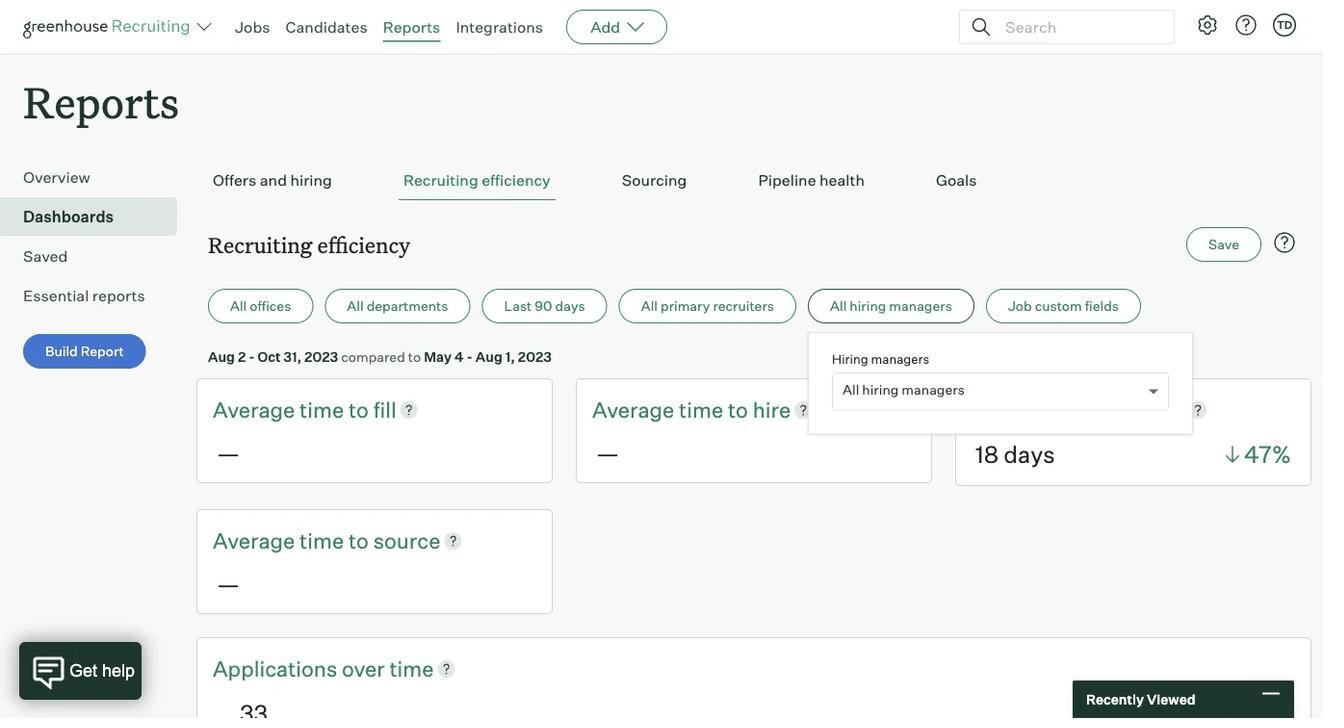Task type: locate. For each thing, give the bounding box(es) containing it.
all for 'all departments' button
[[347, 298, 364, 315]]

fill
[[374, 397, 397, 423]]

sourcing
[[622, 171, 687, 190]]

sourcing button
[[617, 161, 692, 201]]

time down 31,
[[300, 397, 344, 423]]

compared
[[341, 349, 405, 365]]

jobs
[[235, 17, 270, 37]]

oct
[[258, 349, 281, 365]]

recruiting efficiency button
[[399, 161, 556, 201]]

last
[[504, 298, 532, 315]]

essential
[[23, 286, 89, 306]]

1 vertical spatial reports
[[23, 73, 179, 130]]

reports
[[383, 17, 441, 37], [23, 73, 179, 130]]

0 horizontal spatial 2023
[[305, 349, 338, 365]]

all departments
[[347, 298, 449, 315]]

- right 2
[[249, 349, 255, 365]]

2
[[238, 349, 246, 365]]

days
[[556, 298, 586, 315], [1004, 440, 1056, 469]]

hiring right and
[[290, 171, 332, 190]]

essential reports
[[23, 286, 145, 306]]

47%
[[1245, 440, 1292, 469]]

— for fill
[[217, 439, 240, 468]]

greenhouse recruiting image
[[23, 15, 197, 39]]

hiring
[[290, 171, 332, 190], [850, 298, 887, 315], [863, 382, 899, 399]]

0 vertical spatial recruiting efficiency
[[404, 171, 551, 190]]

saved
[[23, 247, 68, 266]]

all hiring managers up hiring managers
[[831, 298, 953, 315]]

0 vertical spatial recruiting
[[404, 171, 479, 190]]

time for source
[[300, 528, 344, 554]]

1 horizontal spatial reports
[[383, 17, 441, 37]]

days right 18
[[1004, 440, 1056, 469]]

aug left "1,"
[[476, 349, 503, 365]]

all offices
[[230, 298, 291, 315]]

0 horizontal spatial reports
[[23, 73, 179, 130]]

goals button
[[932, 161, 982, 201]]

0 horizontal spatial recruiting
[[208, 230, 313, 259]]

managers
[[890, 298, 953, 315], [872, 351, 930, 367], [902, 382, 965, 399]]

all hiring managers
[[831, 298, 953, 315], [843, 382, 965, 399]]

days right 90
[[556, 298, 586, 315]]

4
[[455, 349, 464, 365]]

to link
[[349, 395, 374, 425], [728, 395, 753, 425], [349, 526, 374, 556]]

1,
[[506, 349, 515, 365]]

1 vertical spatial days
[[1004, 440, 1056, 469]]

all left 'departments'
[[347, 298, 364, 315]]

managers right hiring
[[872, 351, 930, 367]]

1 horizontal spatial recruiting
[[404, 171, 479, 190]]

1 horizontal spatial efficiency
[[482, 171, 551, 190]]

hiring up hiring managers
[[850, 298, 887, 315]]

all hiring managers down hiring managers
[[843, 382, 965, 399]]

2 - from the left
[[467, 349, 473, 365]]

time
[[300, 397, 344, 423], [679, 397, 724, 423], [1059, 397, 1103, 423], [300, 528, 344, 554], [390, 656, 434, 682]]

recruiters
[[713, 298, 775, 315]]

time for hire
[[679, 397, 724, 423]]

efficiency
[[482, 171, 551, 190], [318, 230, 411, 259]]

jobs link
[[235, 17, 270, 37]]

hiring down hiring managers
[[863, 382, 899, 399]]

tab list
[[208, 161, 1301, 201]]

reports down greenhouse recruiting image
[[23, 73, 179, 130]]

to link for fill
[[349, 395, 374, 425]]

to for fill
[[349, 397, 369, 423]]

2 2023 from the left
[[518, 349, 552, 365]]

aug left 2
[[208, 349, 235, 365]]

pipeline
[[759, 171, 817, 190]]

time link for source
[[300, 526, 349, 556]]

all left 'offices'
[[230, 298, 247, 315]]

applications over
[[213, 656, 390, 682]]

time link left source link
[[300, 526, 349, 556]]

managers down hiring managers
[[902, 382, 965, 399]]

2023
[[305, 349, 338, 365], [518, 349, 552, 365]]

save
[[1209, 236, 1240, 253]]

last 90 days button
[[482, 289, 608, 324]]

0 vertical spatial managers
[[890, 298, 953, 315]]

average time to for fill
[[213, 397, 374, 423]]

time left hire
[[679, 397, 724, 423]]

all primary recruiters button
[[619, 289, 797, 324]]

to left 'source'
[[349, 528, 369, 554]]

— for hire
[[596, 439, 620, 468]]

time link left stage link
[[1059, 395, 1108, 425]]

average
[[213, 397, 295, 423], [593, 397, 675, 423], [972, 397, 1055, 423], [213, 528, 295, 554]]

1 horizontal spatial -
[[467, 349, 473, 365]]

0 vertical spatial all hiring managers
[[831, 298, 953, 315]]

average for hire
[[593, 397, 675, 423]]

time link
[[300, 395, 349, 425], [679, 395, 728, 425], [1059, 395, 1108, 425], [300, 526, 349, 556], [390, 654, 434, 684]]

time link left hire link
[[679, 395, 728, 425]]

average time to
[[213, 397, 374, 423], [593, 397, 753, 423], [213, 528, 374, 554]]

build report
[[45, 343, 124, 360]]

1 vertical spatial hiring
[[850, 298, 887, 315]]

viewed
[[1148, 692, 1196, 709]]

2023 right 31,
[[305, 349, 338, 365]]

may
[[424, 349, 452, 365]]

1 vertical spatial efficiency
[[318, 230, 411, 259]]

0 horizontal spatial -
[[249, 349, 255, 365]]

0 horizontal spatial aug
[[208, 349, 235, 365]]

1 horizontal spatial 2023
[[518, 349, 552, 365]]

time left in
[[1059, 397, 1103, 423]]

—
[[217, 439, 240, 468], [596, 439, 620, 468], [217, 570, 240, 599]]

reports right candidates
[[383, 17, 441, 37]]

aug
[[208, 349, 235, 365], [476, 349, 503, 365]]

over
[[342, 656, 385, 682]]

over link
[[342, 654, 390, 684]]

recruiting
[[404, 171, 479, 190], [208, 230, 313, 259]]

0 vertical spatial hiring
[[290, 171, 332, 190]]

recently viewed
[[1087, 692, 1196, 709]]

hire
[[753, 397, 791, 423]]

all departments button
[[325, 289, 471, 324]]

recruiting efficiency inside 'button'
[[404, 171, 551, 190]]

0 vertical spatial efficiency
[[482, 171, 551, 190]]

tab list containing offers and hiring
[[208, 161, 1301, 201]]

average for stage
[[972, 397, 1055, 423]]

— for source
[[217, 570, 240, 599]]

to left hire
[[728, 397, 749, 423]]

0 vertical spatial reports
[[383, 17, 441, 37]]

-
[[249, 349, 255, 365], [467, 349, 473, 365]]

dashboards link
[[23, 205, 170, 229]]

2023 right "1,"
[[518, 349, 552, 365]]

offers and hiring
[[213, 171, 332, 190]]

time left 'source'
[[300, 528, 344, 554]]

last 90 days
[[504, 298, 586, 315]]

1 vertical spatial recruiting efficiency
[[208, 230, 411, 259]]

0 vertical spatial days
[[556, 298, 586, 315]]

time link left fill link
[[300, 395, 349, 425]]

all up hiring
[[831, 298, 847, 315]]

faq image
[[1274, 231, 1297, 255]]

primary
[[661, 298, 711, 315]]

0 horizontal spatial days
[[556, 298, 586, 315]]

2 vertical spatial managers
[[902, 382, 965, 399]]

all left primary
[[642, 298, 658, 315]]

all
[[230, 298, 247, 315], [347, 298, 364, 315], [642, 298, 658, 315], [831, 298, 847, 315], [843, 382, 860, 399]]

in
[[1108, 397, 1126, 423]]

stage
[[1131, 397, 1186, 423]]

2 vertical spatial hiring
[[863, 382, 899, 399]]

candidates link
[[286, 17, 368, 37]]

to left 'may'
[[408, 349, 421, 365]]

fields
[[1086, 298, 1120, 315]]

to
[[408, 349, 421, 365], [349, 397, 369, 423], [728, 397, 749, 423], [349, 528, 369, 554]]

- right '4'
[[467, 349, 473, 365]]

hiring inside all hiring managers button
[[850, 298, 887, 315]]

average link
[[213, 395, 300, 425], [593, 395, 679, 425], [972, 395, 1059, 425], [213, 526, 300, 556]]

to left fill
[[349, 397, 369, 423]]

managers up hiring managers
[[890, 298, 953, 315]]

90
[[535, 298, 553, 315]]

configure image
[[1197, 13, 1220, 37]]

1 horizontal spatial aug
[[476, 349, 503, 365]]



Task type: vqa. For each thing, say whether or not it's contained in the screenshot.
"Aug 1 - Oct 30, 2023 compared to May 3 - Jul 31, 2023"
no



Task type: describe. For each thing, give the bounding box(es) containing it.
average link for stage
[[972, 395, 1059, 425]]

time for stage
[[1059, 397, 1103, 423]]

td button
[[1274, 13, 1297, 37]]

health
[[820, 171, 865, 190]]

overview
[[23, 168, 90, 187]]

hire link
[[753, 395, 791, 425]]

all for all offices button
[[230, 298, 247, 315]]

offices
[[250, 298, 291, 315]]

job
[[1009, 298, 1033, 315]]

departments
[[367, 298, 449, 315]]

and
[[260, 171, 287, 190]]

build report button
[[23, 335, 146, 369]]

time link right over
[[390, 654, 434, 684]]

build
[[45, 343, 78, 360]]

hiring inside offers and hiring button
[[290, 171, 332, 190]]

custom
[[1036, 298, 1083, 315]]

add button
[[567, 10, 668, 44]]

1 vertical spatial all hiring managers
[[843, 382, 965, 399]]

average for fill
[[213, 397, 295, 423]]

candidates
[[286, 17, 368, 37]]

efficiency inside 'button'
[[482, 171, 551, 190]]

days inside button
[[556, 298, 586, 315]]

report
[[81, 343, 124, 360]]

integrations
[[456, 17, 544, 37]]

all offices button
[[208, 289, 314, 324]]

source
[[374, 528, 441, 554]]

18 days
[[976, 440, 1056, 469]]

td
[[1278, 18, 1293, 31]]

1 aug from the left
[[208, 349, 235, 365]]

1 vertical spatial managers
[[872, 351, 930, 367]]

to link for source
[[349, 526, 374, 556]]

recruiting inside 'button'
[[404, 171, 479, 190]]

applications
[[213, 656, 338, 682]]

1 horizontal spatial days
[[1004, 440, 1056, 469]]

average link for source
[[213, 526, 300, 556]]

managers inside all hiring managers button
[[890, 298, 953, 315]]

average link for hire
[[593, 395, 679, 425]]

time for fill
[[300, 397, 344, 423]]

1 - from the left
[[249, 349, 255, 365]]

hiring
[[833, 351, 869, 367]]

overview link
[[23, 166, 170, 189]]

fill link
[[374, 395, 397, 425]]

pipeline health
[[759, 171, 865, 190]]

average time in
[[972, 397, 1131, 423]]

time link for stage
[[1059, 395, 1108, 425]]

td button
[[1270, 10, 1301, 40]]

to for hire
[[728, 397, 749, 423]]

all hiring managers button
[[808, 289, 975, 324]]

reports link
[[383, 17, 441, 37]]

1 2023 from the left
[[305, 349, 338, 365]]

job custom fields
[[1009, 298, 1120, 315]]

reports
[[92, 286, 145, 306]]

job custom fields button
[[987, 289, 1142, 324]]

to for source
[[349, 528, 369, 554]]

pipeline health button
[[754, 161, 870, 201]]

dashboards
[[23, 207, 114, 227]]

Search text field
[[1001, 13, 1157, 41]]

2 aug from the left
[[476, 349, 503, 365]]

31,
[[284, 349, 302, 365]]

average for source
[[213, 528, 295, 554]]

all down hiring
[[843, 382, 860, 399]]

hiring managers
[[833, 351, 930, 367]]

saved link
[[23, 245, 170, 268]]

average time to for hire
[[593, 397, 753, 423]]

all for all primary recruiters button
[[642, 298, 658, 315]]

add
[[591, 17, 621, 37]]

offers
[[213, 171, 257, 190]]

offers and hiring button
[[208, 161, 337, 201]]

average link for fill
[[213, 395, 300, 425]]

recently
[[1087, 692, 1145, 709]]

applications link
[[213, 654, 342, 684]]

to link for hire
[[728, 395, 753, 425]]

average time to for source
[[213, 528, 374, 554]]

1 vertical spatial recruiting
[[208, 230, 313, 259]]

integrations link
[[456, 17, 544, 37]]

save button
[[1187, 228, 1262, 262]]

essential reports link
[[23, 284, 170, 308]]

time link for hire
[[679, 395, 728, 425]]

all hiring managers inside button
[[831, 298, 953, 315]]

in link
[[1108, 395, 1131, 425]]

aug 2 - oct 31, 2023 compared to may 4 - aug 1, 2023
[[208, 349, 552, 365]]

18
[[976, 440, 999, 469]]

goals
[[937, 171, 978, 190]]

all for all hiring managers button
[[831, 298, 847, 315]]

time link for fill
[[300, 395, 349, 425]]

time right over
[[390, 656, 434, 682]]

0 horizontal spatial efficiency
[[318, 230, 411, 259]]

stage link
[[1131, 395, 1186, 425]]

source link
[[374, 526, 441, 556]]

all primary recruiters
[[642, 298, 775, 315]]



